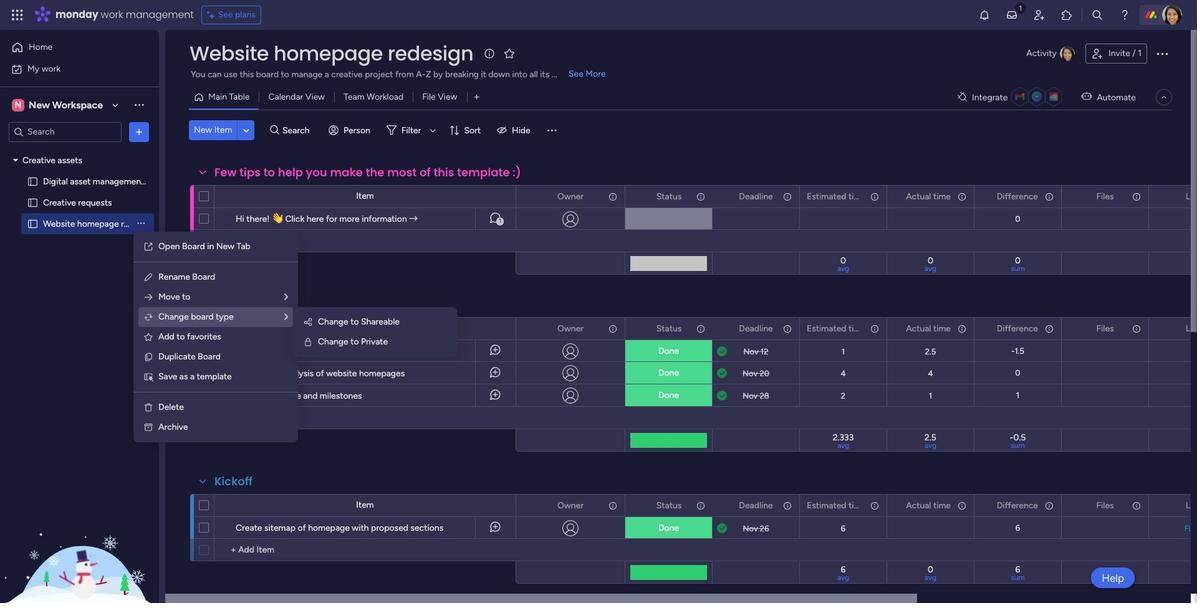 Task type: describe. For each thing, give the bounding box(es) containing it.
add to favorites image
[[504, 47, 516, 60]]

change for change to shareable
[[318, 317, 349, 328]]

plans
[[235, 9, 256, 20]]

1 horizontal spatial website
[[190, 39, 269, 67]]

james peterson image
[[1163, 5, 1183, 25]]

1 status field from the top
[[654, 190, 685, 204]]

1 4 from the left
[[841, 369, 846, 378]]

2 status field from the top
[[654, 322, 685, 336]]

2
[[842, 391, 846, 401]]

arrow down image
[[426, 123, 441, 138]]

sections
[[411, 523, 444, 534]]

change for change board type
[[158, 312, 189, 323]]

sum for 0
[[1011, 265, 1025, 273]]

to for private
[[351, 337, 359, 347]]

3 owner field from the top
[[555, 499, 587, 513]]

see plans button
[[201, 6, 261, 24]]

n
[[15, 100, 21, 110]]

competitor
[[236, 369, 281, 379]]

v2 done deadline image for nov 28
[[717, 390, 727, 402]]

2.5 for 2.5 avg
[[925, 433, 937, 444]]

files for first the files 'field' from the bottom of the page
[[1097, 501, 1115, 511]]

3 deadline field from the top
[[736, 499, 777, 513]]

proposed
[[371, 523, 409, 534]]

information
[[362, 214, 407, 225]]

few
[[215, 165, 237, 180]]

:)
[[513, 165, 521, 180]]

12
[[761, 347, 769, 357]]

invite
[[1109, 48, 1131, 59]]

1 files field from the top
[[1094, 190, 1118, 204]]

Kickoff field
[[211, 474, 256, 490]]

rename board image
[[143, 273, 153, 283]]

- for 0.5
[[1010, 433, 1014, 444]]

main table button
[[189, 87, 259, 107]]

invite / 1
[[1109, 48, 1142, 59]]

document
[[341, 346, 381, 357]]

file
[[422, 92, 436, 102]]

team workload button
[[334, 87, 413, 107]]

from
[[383, 346, 402, 357]]

0 vertical spatial redesign
[[388, 39, 474, 67]]

1 horizontal spatial website homepage redesign
[[190, 39, 474, 67]]

kickoff
[[215, 474, 253, 490]]

menu image
[[546, 124, 558, 137]]

nov for nov 26
[[743, 524, 758, 534]]

files for 2nd the files 'field' from the bottom of the page
[[1097, 323, 1115, 334]]

2 owner field from the top
[[555, 322, 587, 336]]

asset
[[70, 176, 91, 187]]

sum inside -0.5 sum
[[1011, 442, 1025, 450]]

create
[[236, 523, 262, 534]]

3 estimated time from the top
[[807, 501, 867, 511]]

1 done from the top
[[659, 346, 679, 357]]

item for few tips to help you make the most of this template :)
[[356, 191, 374, 202]]

help
[[278, 165, 303, 180]]

dapulse integrations image
[[958, 93, 968, 102]]

private
[[361, 337, 388, 347]]

20
[[760, 369, 770, 378]]

help image
[[1119, 9, 1132, 21]]

2 vertical spatial new
[[216, 241, 235, 252]]

1 estimated time from the top
[[807, 191, 867, 202]]

calendar view button
[[259, 87, 334, 107]]

- for 1.5
[[1012, 347, 1015, 356]]

1 estimated time field from the top
[[804, 190, 867, 204]]

work for monday
[[101, 7, 123, 22]]

new for new item
[[194, 125, 212, 135]]

28
[[760, 391, 770, 401]]

home
[[29, 42, 53, 52]]

Website homepage redesign field
[[187, 39, 477, 67]]

board for rename
[[192, 272, 215, 283]]

nov 26
[[743, 524, 770, 534]]

1 vertical spatial redesign
[[121, 219, 155, 229]]

3 status field from the top
[[654, 499, 685, 513]]

difference field for few tips to help you make the most of this template :)
[[994, 190, 1042, 204]]

2 vertical spatial homepage
[[308, 523, 350, 534]]

there!
[[247, 214, 270, 225]]

filter button
[[382, 120, 441, 140]]

archive image
[[143, 423, 153, 433]]

0 horizontal spatial website
[[43, 219, 75, 229]]

file view
[[422, 92, 458, 102]]

autopilot image
[[1082, 89, 1093, 105]]

status for first status field from the bottom of the page
[[657, 501, 682, 511]]

more
[[340, 214, 360, 225]]

public board image for creative requests
[[27, 197, 39, 209]]

collect
[[280, 346, 307, 357]]

0 horizontal spatial and
[[264, 346, 278, 357]]

2.333 avg
[[833, 433, 854, 450]]

angle down image
[[243, 126, 249, 135]]

Search in workspace field
[[26, 125, 104, 139]]

homepages
[[359, 369, 405, 379]]

4 done from the top
[[659, 523, 679, 534]]

2 deadline field from the top
[[736, 322, 777, 336]]

1 owner field from the top
[[555, 190, 587, 204]]

1 actual from the top
[[907, 191, 932, 202]]

table
[[229, 92, 250, 102]]

2 4 from the left
[[929, 369, 934, 378]]

person
[[344, 125, 370, 136]]

apps image
[[1061, 9, 1074, 21]]

estimated for 1st estimated time "field" from the bottom of the page
[[807, 501, 847, 511]]

for
[[326, 214, 337, 225]]

figm link
[[1183, 524, 1198, 534]]

activity button
[[1022, 44, 1081, 64]]

6 sum
[[1011, 565, 1025, 583]]

workspace
[[52, 99, 103, 111]]

1 horizontal spatial and
[[303, 391, 318, 402]]

1 image
[[1016, 1, 1027, 15]]

archive
[[158, 422, 188, 433]]

6 inside 6 avg
[[841, 565, 846, 576]]

to for shareable
[[351, 317, 359, 328]]

define and collect briefing document from stakeholder
[[236, 346, 450, 357]]

6 avg
[[838, 565, 850, 583]]

(dam)
[[146, 176, 172, 187]]

see plans
[[218, 9, 256, 20]]

1 actual time field from the top
[[903, 190, 955, 204]]

define
[[236, 346, 261, 357]]

nov 20
[[743, 369, 770, 378]]

save as a template image
[[143, 372, 153, 382]]

requests
[[78, 197, 112, 208]]

deadline for first deadline field from the bottom of the page
[[739, 501, 773, 511]]

/
[[1133, 48, 1137, 59]]

prep work
[[215, 297, 271, 313]]

2.333
[[833, 433, 854, 444]]

Few tips to help you make the most of this template :) field
[[211, 165, 525, 181]]

status for second status field from the bottom
[[657, 323, 682, 334]]

v2 done deadline image for nov 12
[[717, 346, 727, 358]]

2 + add item text field from the top
[[221, 543, 510, 558]]

lottie animation element
[[0, 478, 159, 604]]

change to private image
[[303, 338, 313, 347]]

as
[[180, 372, 188, 382]]

collapse board header image
[[1160, 92, 1170, 102]]

item for kickoff
[[356, 500, 374, 511]]

stakeholder
[[404, 346, 450, 357]]

rename
[[158, 272, 190, 283]]

→
[[409, 214, 418, 225]]

of for with
[[298, 523, 306, 534]]

3 done from the top
[[659, 391, 679, 401]]

of for homepages
[[316, 369, 324, 379]]

nov for nov 12
[[744, 347, 759, 357]]

2 estimated time from the top
[[807, 323, 867, 334]]

new for new workspace
[[29, 99, 50, 111]]

1 vertical spatial homepage
[[77, 219, 119, 229]]

2.5 avg
[[925, 433, 937, 450]]

invite members image
[[1034, 9, 1046, 21]]

3 estimated time field from the top
[[804, 499, 867, 513]]

to right move
[[182, 292, 191, 303]]

rename board
[[158, 272, 215, 283]]

my work
[[27, 63, 61, 74]]

select product image
[[11, 9, 24, 21]]

1.5
[[1015, 347, 1025, 356]]

board
[[191, 312, 214, 323]]

file view button
[[413, 87, 467, 107]]

briefing
[[309, 346, 339, 357]]

item for prep work
[[356, 323, 374, 334]]

hide
[[512, 125, 531, 136]]

3 owner from the top
[[558, 501, 584, 511]]

search everything image
[[1092, 9, 1104, 21]]

lottie animation image
[[0, 478, 159, 604]]

v2 done deadline image for nov 26
[[717, 523, 727, 535]]

2 estimated time field from the top
[[804, 322, 867, 336]]

2 files field from the top
[[1094, 322, 1118, 336]]

delete image
[[143, 403, 153, 413]]

change for change to private
[[318, 337, 349, 347]]

activity
[[1027, 48, 1057, 59]]

digital
[[43, 176, 68, 187]]

deadline for second deadline field from the top of the page
[[739, 323, 773, 334]]

sort
[[464, 125, 481, 136]]



Task type: locate. For each thing, give the bounding box(es) containing it.
0
[[1016, 215, 1021, 224], [841, 256, 847, 266], [928, 256, 934, 266], [1016, 256, 1021, 266], [1016, 369, 1021, 378], [928, 565, 934, 576]]

show board description image
[[482, 47, 497, 60]]

1 vertical spatial of
[[316, 369, 324, 379]]

0 vertical spatial new
[[29, 99, 50, 111]]

list box containing creative assets
[[0, 147, 172, 403]]

+ Add Item text field
[[221, 411, 510, 426], [221, 543, 510, 558]]

board for duplicate
[[198, 352, 221, 362]]

add view image
[[474, 93, 480, 102]]

Actual time field
[[903, 190, 955, 204], [903, 322, 955, 336], [903, 499, 955, 513]]

0 vertical spatial deadline
[[739, 191, 773, 202]]

4
[[841, 369, 846, 378], [929, 369, 934, 378]]

2 vertical spatial status field
[[654, 499, 685, 513]]

to right add
[[177, 332, 185, 343]]

view inside button
[[306, 92, 325, 102]]

1 view from the left
[[306, 92, 325, 102]]

website homepage redesign
[[190, 39, 474, 67], [43, 219, 155, 229]]

homepage down the requests
[[77, 219, 119, 229]]

1 vertical spatial owner
[[558, 323, 584, 334]]

Prep work field
[[211, 297, 274, 313]]

difference field for prep work
[[994, 322, 1042, 336]]

1 vertical spatial creative
[[43, 197, 76, 208]]

management for asset
[[93, 176, 144, 187]]

2 files from the top
[[1097, 323, 1115, 334]]

website
[[326, 369, 357, 379]]

owner
[[558, 191, 584, 202], [558, 323, 584, 334], [558, 501, 584, 511]]

0 vertical spatial v2 done deadline image
[[717, 346, 727, 358]]

0 vertical spatial website homepage redesign
[[190, 39, 474, 67]]

2 vertical spatial status
[[657, 501, 682, 511]]

view for calendar view
[[306, 92, 325, 102]]

options image
[[1155, 46, 1170, 61], [133, 126, 145, 138], [608, 186, 616, 207], [696, 186, 704, 207], [782, 186, 791, 207], [870, 186, 878, 207], [957, 186, 966, 207], [1132, 186, 1140, 207], [608, 318, 616, 340], [957, 318, 966, 340], [1132, 318, 1140, 340], [782, 496, 791, 517]]

change right change to private icon at the left bottom of the page
[[318, 337, 349, 347]]

calendar view
[[269, 92, 325, 102]]

make
[[330, 165, 363, 180]]

to
[[264, 165, 275, 180], [182, 292, 191, 303], [351, 317, 359, 328], [177, 332, 185, 343], [351, 337, 359, 347]]

time
[[849, 191, 867, 202], [934, 191, 951, 202], [849, 323, 867, 334], [934, 323, 951, 334], [849, 501, 867, 511], [934, 501, 951, 511]]

propose
[[236, 391, 268, 402]]

public board image
[[27, 218, 39, 230]]

0 vertical spatial files field
[[1094, 190, 1118, 204]]

0 vertical spatial owner
[[558, 191, 584, 202]]

open board in new tab
[[158, 241, 251, 252]]

0 sum
[[1011, 256, 1025, 273]]

new inside workspace selection element
[[29, 99, 50, 111]]

add to favorites image
[[143, 333, 153, 343]]

2 status from the top
[[657, 323, 682, 334]]

click
[[285, 214, 305, 225]]

public board image
[[27, 176, 39, 187], [27, 197, 39, 209]]

propose timeline and milestones
[[236, 391, 362, 402]]

actual
[[907, 191, 932, 202], [907, 323, 932, 334], [907, 501, 932, 511]]

2 list arrow image from the top
[[284, 313, 288, 322]]

difference
[[997, 191, 1039, 202], [997, 323, 1039, 334], [997, 501, 1039, 511]]

and down competitor analysis of website homepages
[[303, 391, 318, 402]]

1 inside button
[[1139, 48, 1142, 59]]

v2 search image
[[270, 123, 280, 137]]

0 horizontal spatial of
[[298, 523, 306, 534]]

view right the file
[[438, 92, 458, 102]]

automate
[[1098, 92, 1137, 103]]

deadline for 3rd deadline field from the bottom
[[739, 191, 773, 202]]

1 vertical spatial v2 done deadline image
[[717, 390, 727, 402]]

move to
[[158, 292, 191, 303]]

sort button
[[444, 120, 489, 140]]

tab
[[237, 241, 251, 252]]

1 deadline field from the top
[[736, 190, 777, 204]]

add to favorites
[[158, 332, 221, 343]]

v2 done deadline image
[[717, 346, 727, 358], [717, 390, 727, 402], [717, 523, 727, 535]]

nov left 20
[[743, 369, 758, 378]]

6 inside 6 sum
[[1016, 565, 1021, 576]]

2 v2 done deadline image from the top
[[717, 390, 727, 402]]

website homepage redesign up team
[[190, 39, 474, 67]]

Files field
[[1094, 190, 1118, 204], [1094, 322, 1118, 336], [1094, 499, 1118, 513]]

new inside button
[[194, 125, 212, 135]]

work for my
[[42, 63, 61, 74]]

1 + add item text field from the top
[[221, 411, 510, 426]]

create sitemap of homepage with proposed sections
[[236, 523, 444, 534]]

1 vertical spatial status
[[657, 323, 682, 334]]

public board image left digital
[[27, 176, 39, 187]]

template inside few tips to help you make the most of this template :) field
[[457, 165, 510, 180]]

1
[[1139, 48, 1142, 59], [499, 218, 502, 225], [842, 347, 845, 357], [1017, 391, 1020, 401], [929, 391, 933, 401]]

1 vertical spatial difference field
[[994, 322, 1042, 336]]

main
[[208, 92, 227, 102]]

view inside button
[[438, 92, 458, 102]]

2 vertical spatial estimated
[[807, 501, 847, 511]]

2 vertical spatial files field
[[1094, 499, 1118, 513]]

column information image
[[696, 192, 706, 202], [783, 192, 793, 202], [870, 192, 880, 202], [958, 192, 968, 202], [1045, 192, 1055, 202], [608, 324, 618, 334], [870, 324, 880, 334], [1045, 324, 1055, 334], [608, 501, 618, 511], [696, 501, 706, 511], [783, 501, 793, 511], [1045, 501, 1055, 511]]

a
[[190, 372, 195, 382]]

work right monday at the left of the page
[[101, 7, 123, 22]]

0 vertical spatial board
[[182, 241, 205, 252]]

work right prep
[[243, 297, 271, 313]]

item
[[214, 125, 232, 135], [356, 191, 374, 202], [356, 323, 374, 334], [356, 500, 374, 511]]

nov for nov 28
[[743, 391, 758, 401]]

template
[[457, 165, 510, 180], [197, 372, 232, 382]]

website down see plans button
[[190, 39, 269, 67]]

0 vertical spatial -
[[1012, 347, 1015, 356]]

few tips to help you make the most of this template :)
[[215, 165, 521, 180]]

0 vertical spatial status
[[657, 191, 682, 202]]

3 difference from the top
[[997, 501, 1039, 511]]

2.5 for 2.5
[[926, 347, 937, 357]]

2 sum from the top
[[1011, 442, 1025, 450]]

2 horizontal spatial of
[[420, 165, 431, 180]]

1 status from the top
[[657, 191, 682, 202]]

to left private
[[351, 337, 359, 347]]

favorites
[[187, 332, 221, 343]]

0 horizontal spatial website homepage redesign
[[43, 219, 155, 229]]

filter
[[402, 125, 421, 136]]

v2 done deadline image
[[717, 368, 727, 380]]

to right tips
[[264, 165, 275, 180]]

board down favorites
[[198, 352, 221, 362]]

to for favorites
[[177, 332, 185, 343]]

difference for prep work
[[997, 323, 1039, 334]]

1 deadline from the top
[[739, 191, 773, 202]]

0 vertical spatial difference
[[997, 191, 1039, 202]]

-
[[1012, 347, 1015, 356], [1010, 433, 1014, 444]]

shareable
[[361, 317, 400, 328]]

2.5 inside 2.5 avg
[[925, 433, 937, 444]]

0 horizontal spatial redesign
[[121, 219, 155, 229]]

my work button
[[7, 59, 134, 79]]

see left plans
[[218, 9, 233, 20]]

competitor analysis of website homepages
[[236, 369, 405, 379]]

board for open
[[182, 241, 205, 252]]

public board image for digital asset management (dam)
[[27, 176, 39, 187]]

0 vertical spatial and
[[264, 346, 278, 357]]

caret down image
[[13, 156, 18, 165]]

1 horizontal spatial of
[[316, 369, 324, 379]]

0 vertical spatial deadline field
[[736, 190, 777, 204]]

change board type
[[158, 312, 234, 323]]

Difference field
[[994, 190, 1042, 204], [994, 322, 1042, 336], [994, 499, 1042, 513]]

hi
[[236, 214, 244, 225]]

0 horizontal spatial template
[[197, 372, 232, 382]]

0 vertical spatial management
[[126, 7, 194, 22]]

2 vertical spatial estimated time field
[[804, 499, 867, 513]]

new right n
[[29, 99, 50, 111]]

status for third status field from the bottom of the page
[[657, 191, 682, 202]]

list arrow image right prep work
[[284, 293, 288, 302]]

3 files from the top
[[1097, 501, 1115, 511]]

Search field
[[280, 122, 317, 139]]

see for see more
[[569, 69, 584, 79]]

0 vertical spatial estimated time
[[807, 191, 867, 202]]

0 horizontal spatial new
[[29, 99, 50, 111]]

delete
[[158, 402, 184, 413]]

2 vertical spatial of
[[298, 523, 306, 534]]

2 2.5 from the top
[[925, 433, 937, 444]]

item up private
[[356, 323, 374, 334]]

0 vertical spatial estimated time field
[[804, 190, 867, 204]]

1 vertical spatial files field
[[1094, 322, 1118, 336]]

0 vertical spatial work
[[101, 7, 123, 22]]

management for work
[[126, 7, 194, 22]]

0 vertical spatial actual time
[[907, 191, 951, 202]]

2 actual time field from the top
[[903, 322, 955, 336]]

1 vertical spatial status field
[[654, 322, 685, 336]]

notifications image
[[979, 9, 991, 21]]

1 vertical spatial -
[[1010, 433, 1014, 444]]

-0.5 sum
[[1010, 433, 1027, 450]]

3 status from the top
[[657, 501, 682, 511]]

1 vertical spatial + add item text field
[[221, 543, 510, 558]]

Status field
[[654, 190, 685, 204], [654, 322, 685, 336], [654, 499, 685, 513]]

item left angle down image
[[214, 125, 232, 135]]

0 vertical spatial creative
[[22, 155, 55, 166]]

2 done from the top
[[659, 368, 679, 379]]

difference for few tips to help you make the most of this template :)
[[997, 191, 1039, 202]]

move to image
[[143, 293, 153, 303]]

0 vertical spatial public board image
[[27, 176, 39, 187]]

1 vertical spatial new
[[194, 125, 212, 135]]

hi there!   👋  click here for more information  →
[[236, 214, 418, 225]]

nov left 26
[[743, 524, 758, 534]]

workspace image
[[12, 98, 24, 112]]

to inside field
[[264, 165, 275, 180]]

files
[[1097, 191, 1115, 202], [1097, 323, 1115, 334], [1097, 501, 1115, 511]]

workspace options image
[[133, 99, 145, 111]]

1 difference from the top
[[997, 191, 1039, 202]]

status
[[657, 191, 682, 202], [657, 323, 682, 334], [657, 501, 682, 511]]

nov left 28 at the bottom of page
[[743, 391, 758, 401]]

1 horizontal spatial new
[[194, 125, 212, 135]]

2 vertical spatial difference field
[[994, 499, 1042, 513]]

3 sum from the top
[[1011, 574, 1025, 583]]

redesign up the file
[[388, 39, 474, 67]]

1 vertical spatial website homepage redesign
[[43, 219, 155, 229]]

+ add item text field down milestones
[[221, 411, 510, 426]]

new workspace
[[29, 99, 103, 111]]

2 deadline from the top
[[739, 323, 773, 334]]

3 actual time from the top
[[907, 501, 951, 511]]

2 public board image from the top
[[27, 197, 39, 209]]

list arrow image
[[284, 293, 288, 302], [284, 313, 288, 322]]

save as a template
[[158, 372, 232, 382]]

item down few tips to help you make the most of this template :) field on the top
[[356, 191, 374, 202]]

the
[[366, 165, 385, 180]]

1 difference field from the top
[[994, 190, 1042, 204]]

item inside button
[[214, 125, 232, 135]]

nov
[[744, 347, 759, 357], [743, 369, 758, 378], [743, 391, 758, 401], [743, 524, 758, 534]]

0 horizontal spatial work
[[42, 63, 61, 74]]

of left this
[[420, 165, 431, 180]]

0 vertical spatial 2.5
[[926, 347, 937, 357]]

creative down digital
[[43, 197, 76, 208]]

1 horizontal spatial see
[[569, 69, 584, 79]]

1 horizontal spatial view
[[438, 92, 458, 102]]

1 vertical spatial work
[[42, 63, 61, 74]]

team workload
[[344, 92, 404, 102]]

prep
[[215, 297, 240, 313]]

2 horizontal spatial work
[[243, 297, 271, 313]]

0 vertical spatial of
[[420, 165, 431, 180]]

Deadline field
[[736, 190, 777, 204], [736, 322, 777, 336], [736, 499, 777, 513]]

with
[[352, 523, 369, 534]]

creative right caret down icon
[[22, 155, 55, 166]]

work for prep
[[243, 297, 271, 313]]

sum for 6
[[1011, 574, 1025, 583]]

1 vertical spatial difference
[[997, 323, 1039, 334]]

1 list arrow image from the top
[[284, 293, 288, 302]]

website homepage redesign inside "list box"
[[43, 219, 155, 229]]

0 vertical spatial files
[[1097, 191, 1115, 202]]

nov 28
[[743, 391, 770, 401]]

1 public board image from the top
[[27, 176, 39, 187]]

actual time
[[907, 191, 951, 202], [907, 323, 951, 334], [907, 501, 951, 511]]

this
[[434, 165, 455, 180]]

3 estimated from the top
[[807, 501, 847, 511]]

1 horizontal spatial template
[[457, 165, 510, 180]]

v2 done deadline image down v2 done deadline icon
[[717, 390, 727, 402]]

+ Add Item text field
[[221, 234, 510, 249]]

creative for creative requests
[[43, 197, 76, 208]]

Estimated time field
[[804, 190, 867, 204], [804, 322, 867, 336], [804, 499, 867, 513]]

0 avg
[[838, 256, 850, 273], [925, 256, 937, 273], [925, 565, 937, 583]]

1 vertical spatial management
[[93, 176, 144, 187]]

1 sum from the top
[[1011, 265, 1025, 273]]

3 actual time field from the top
[[903, 499, 955, 513]]

here
[[307, 214, 324, 225]]

0.5
[[1014, 433, 1027, 444]]

public board image up public board icon
[[27, 197, 39, 209]]

home button
[[7, 37, 134, 57]]

0 vertical spatial + add item text field
[[221, 411, 510, 426]]

1 horizontal spatial 4
[[929, 369, 934, 378]]

type
[[216, 312, 234, 323]]

0 vertical spatial difference field
[[994, 190, 1042, 204]]

open
[[158, 241, 180, 252]]

1 vertical spatial website
[[43, 219, 75, 229]]

Owner field
[[555, 190, 587, 204], [555, 322, 587, 336], [555, 499, 587, 513]]

1 vertical spatial estimated time
[[807, 323, 867, 334]]

2 vertical spatial deadline field
[[736, 499, 777, 513]]

sitemap
[[264, 523, 296, 534]]

2 actual from the top
[[907, 323, 932, 334]]

column information image
[[608, 192, 618, 202], [1132, 192, 1142, 202], [696, 324, 706, 334], [783, 324, 793, 334], [958, 324, 968, 334], [1132, 324, 1142, 334], [870, 501, 880, 511], [958, 501, 968, 511], [1132, 501, 1142, 511]]

duplicate
[[158, 352, 196, 362]]

redesign
[[388, 39, 474, 67], [121, 219, 155, 229]]

0 vertical spatial sum
[[1011, 265, 1025, 273]]

1 vertical spatial template
[[197, 372, 232, 382]]

2 owner from the top
[[558, 323, 584, 334]]

management inside "list box"
[[93, 176, 144, 187]]

monday work management
[[56, 7, 194, 22]]

work inside button
[[42, 63, 61, 74]]

+ add item text field down with
[[221, 543, 510, 558]]

inbox image
[[1006, 9, 1019, 21]]

1 vertical spatial board
[[192, 272, 215, 283]]

of
[[420, 165, 431, 180], [316, 369, 324, 379], [298, 523, 306, 534]]

change to shareable image
[[303, 318, 313, 328]]

website homepage redesign down the requests
[[43, 219, 155, 229]]

3 difference field from the top
[[994, 499, 1042, 513]]

option
[[0, 149, 159, 152]]

new down main at the left of page
[[194, 125, 212, 135]]

more
[[586, 69, 606, 79]]

2 vertical spatial files
[[1097, 501, 1115, 511]]

list arrow image for move to
[[284, 293, 288, 302]]

2 vertical spatial owner field
[[555, 499, 587, 513]]

0 vertical spatial owner field
[[555, 190, 587, 204]]

2 view from the left
[[438, 92, 458, 102]]

change board type image
[[143, 313, 153, 323]]

workspace selection element
[[12, 98, 105, 113]]

1 vertical spatial and
[[303, 391, 318, 402]]

0 vertical spatial estimated
[[807, 191, 847, 202]]

done
[[659, 346, 679, 357], [659, 368, 679, 379], [659, 391, 679, 401], [659, 523, 679, 534]]

estimated for 2nd estimated time "field"
[[807, 323, 847, 334]]

3 files field from the top
[[1094, 499, 1118, 513]]

nov left 12
[[744, 347, 759, 357]]

estimated for first estimated time "field" from the top of the page
[[807, 191, 847, 202]]

list arrow image left change to shareable image
[[284, 313, 288, 322]]

help button
[[1092, 568, 1135, 589]]

options image
[[1044, 186, 1053, 207], [696, 318, 704, 340], [782, 318, 791, 340], [870, 318, 878, 340], [1044, 318, 1053, 340], [608, 496, 616, 517], [696, 496, 704, 517], [870, 496, 878, 517], [957, 496, 966, 517], [1044, 496, 1053, 517], [1132, 496, 1140, 517]]

3 actual from the top
[[907, 501, 932, 511]]

nov for nov 20
[[743, 369, 758, 378]]

you
[[306, 165, 327, 180]]

0 vertical spatial homepage
[[274, 39, 383, 67]]

redesign up open board in new tab icon
[[121, 219, 155, 229]]

open board in new tab image
[[143, 242, 153, 252]]

1 vertical spatial sum
[[1011, 442, 1025, 450]]

duplicate board
[[158, 352, 221, 362]]

invite / 1 button
[[1086, 44, 1148, 64]]

1 vertical spatial deadline
[[739, 323, 773, 334]]

of right the sitemap
[[298, 523, 306, 534]]

homepage up team
[[274, 39, 383, 67]]

duplicate board image
[[143, 352, 153, 362]]

2 vertical spatial board
[[198, 352, 221, 362]]

1 vertical spatial deadline field
[[736, 322, 777, 336]]

2 estimated from the top
[[807, 323, 847, 334]]

website right public board icon
[[43, 219, 75, 229]]

2 vertical spatial v2 done deadline image
[[717, 523, 727, 535]]

2 vertical spatial actual time
[[907, 501, 951, 511]]

move
[[158, 292, 180, 303]]

0 inside 0 sum
[[1016, 256, 1021, 266]]

0 vertical spatial see
[[218, 9, 233, 20]]

avg inside 2.333 avg
[[838, 442, 850, 450]]

1 vertical spatial see
[[569, 69, 584, 79]]

1 owner from the top
[[558, 191, 584, 202]]

work right my
[[42, 63, 61, 74]]

creative assets
[[22, 155, 82, 166]]

1 2.5 from the top
[[926, 347, 937, 357]]

assets
[[58, 155, 82, 166]]

1 vertical spatial public board image
[[27, 197, 39, 209]]

None field
[[1183, 190, 1198, 204], [1183, 322, 1198, 336], [1183, 499, 1198, 513], [1183, 190, 1198, 204], [1183, 322, 1198, 336], [1183, 499, 1198, 513]]

template left :) at the left top of page
[[457, 165, 510, 180]]

creative for creative assets
[[22, 155, 55, 166]]

v2 done deadline image up v2 done deadline icon
[[717, 346, 727, 358]]

1 actual time from the top
[[907, 191, 951, 202]]

2 difference field from the top
[[994, 322, 1042, 336]]

of inside field
[[420, 165, 431, 180]]

milestones
[[320, 391, 362, 402]]

1 vertical spatial list arrow image
[[284, 313, 288, 322]]

creative
[[22, 155, 55, 166], [43, 197, 76, 208]]

1 files from the top
[[1097, 191, 1115, 202]]

👋
[[272, 214, 283, 225]]

v2 done deadline image left nov 26 on the bottom of the page
[[717, 523, 727, 535]]

2 actual time from the top
[[907, 323, 951, 334]]

and right define
[[264, 346, 278, 357]]

2 vertical spatial deadline
[[739, 501, 773, 511]]

tips
[[240, 165, 261, 180]]

work inside field
[[243, 297, 271, 313]]

most
[[388, 165, 417, 180]]

new right the in
[[216, 241, 235, 252]]

template right a
[[197, 372, 232, 382]]

1 estimated from the top
[[807, 191, 847, 202]]

list box
[[0, 147, 172, 403]]

2 vertical spatial sum
[[1011, 574, 1025, 583]]

2 vertical spatial actual
[[907, 501, 932, 511]]

team
[[344, 92, 365, 102]]

3 deadline from the top
[[739, 501, 773, 511]]

to up change to private
[[351, 317, 359, 328]]

0 vertical spatial actual time field
[[903, 190, 955, 204]]

view right calendar
[[306, 92, 325, 102]]

see for see plans
[[218, 9, 233, 20]]

figm
[[1185, 524, 1198, 534]]

homepage left with
[[308, 523, 350, 534]]

view for file view
[[438, 92, 458, 102]]

board right rename
[[192, 272, 215, 283]]

- inside -0.5 sum
[[1010, 433, 1014, 444]]

of right analysis
[[316, 369, 324, 379]]

1 inside button
[[499, 218, 502, 225]]

1 horizontal spatial redesign
[[388, 39, 474, 67]]

1 vertical spatial estimated time field
[[804, 322, 867, 336]]

change down the move to
[[158, 312, 189, 323]]

item up with
[[356, 500, 374, 511]]

change right change to shareable image
[[318, 317, 349, 328]]

2 horizontal spatial new
[[216, 241, 235, 252]]

list arrow image for change board type
[[284, 313, 288, 322]]

add
[[158, 332, 175, 343]]

see left more
[[569, 69, 584, 79]]

3 v2 done deadline image from the top
[[717, 523, 727, 535]]

0 vertical spatial list arrow image
[[284, 293, 288, 302]]

2 vertical spatial actual time field
[[903, 499, 955, 513]]

board left the in
[[182, 241, 205, 252]]

2 difference from the top
[[997, 323, 1039, 334]]

creative requests
[[43, 197, 112, 208]]

files for 1st the files 'field' from the top
[[1097, 191, 1115, 202]]

1 v2 done deadline image from the top
[[717, 346, 727, 358]]



Task type: vqa. For each thing, say whether or not it's contained in the screenshot.
the bottom 2.5
yes



